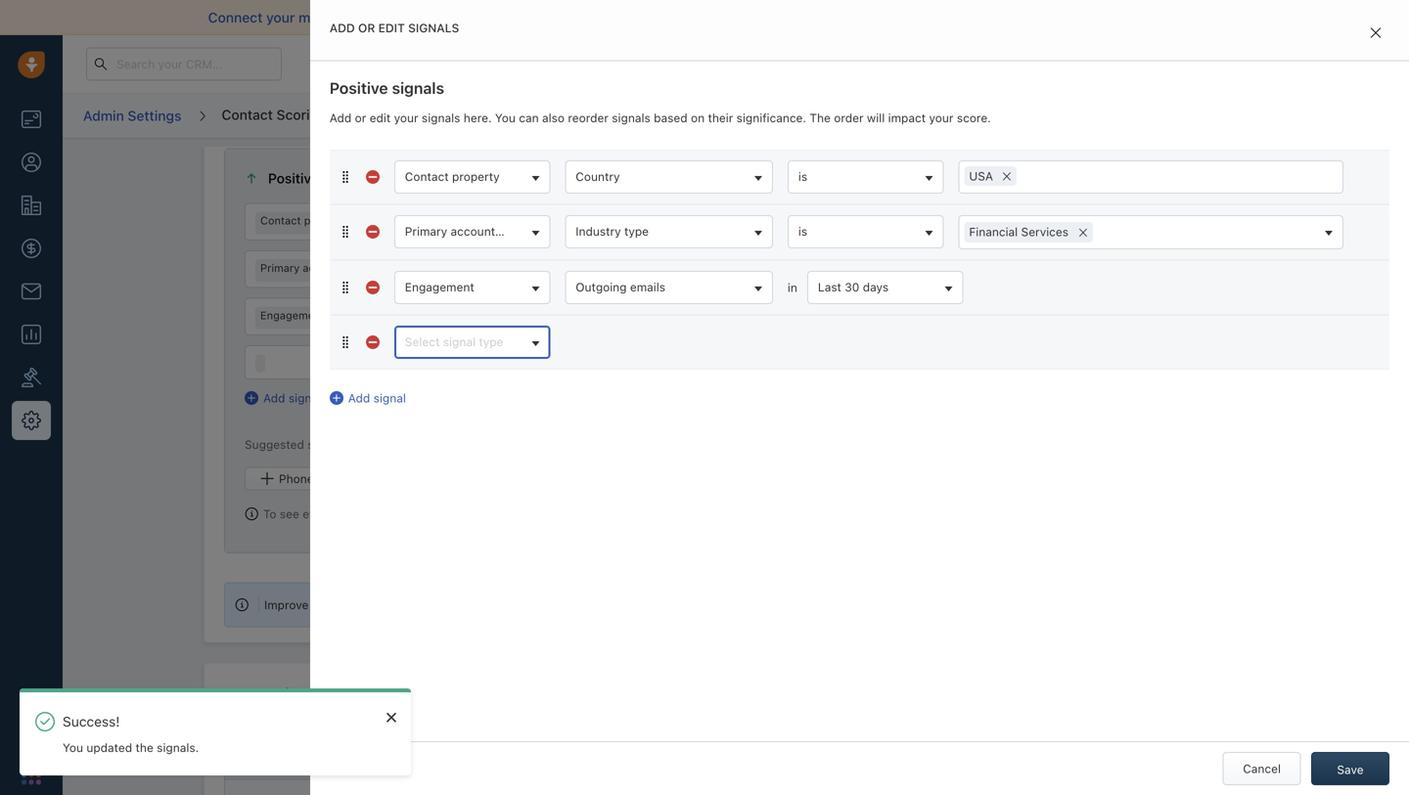 Task type: vqa. For each thing, say whether or not it's contained in the screenshot.
signal corresponding to middle the Add signal link
yes



Task type: locate. For each thing, give the bounding box(es) containing it.
0 horizontal spatial add signal
[[263, 392, 321, 405]]

industry type button
[[565, 215, 773, 249]]

signals. right any
[[888, 205, 931, 218]]

positive down 'scoring'
[[268, 170, 319, 187]]

connect
[[208, 9, 263, 25]]

1 vertical spatial primary account property
[[260, 262, 391, 274]]

1 horizontal spatial industry
[[576, 225, 621, 238]]

days down industry type is financial services at left top
[[502, 309, 529, 323]]

based left their
[[654, 111, 688, 125]]

1 horizontal spatial last
[[818, 281, 842, 294]]

1 horizontal spatial positive
[[330, 79, 388, 97]]

0 vertical spatial suggested signals
[[766, 261, 868, 275]]

industry up outgoing emails in last 30 days in the left top of the page
[[417, 262, 462, 276]]

1 horizontal spatial engagement
[[405, 281, 474, 294]]

edit
[[378, 21, 405, 35], [370, 111, 391, 125]]

is button up last 30 days
[[788, 215, 944, 249]]

automations based on score
[[224, 685, 431, 704]]

or for add or edit signals
[[358, 21, 375, 35]]

1 vertical spatial ×
[[1078, 221, 1089, 242]]

improve
[[264, 598, 309, 612]]

country down contact property button
[[374, 214, 418, 228]]

primary
[[405, 225, 447, 238], [260, 262, 300, 274]]

or for add or edit your signals here. you can also reorder signals based on their significance. the order will impact your score.
[[355, 111, 366, 125]]

industry up outgoing emails
[[576, 225, 621, 238]]

services inside dialog
[[1021, 225, 1069, 239]]

0 horizontal spatial financial
[[509, 262, 561, 276]]

score up close image
[[390, 685, 431, 704]]

positive
[[330, 79, 388, 97], [268, 170, 319, 187]]

suggested for positive signals
[[245, 438, 304, 452]]

financial down 'primary account property' button
[[509, 262, 561, 276]]

add signal down select
[[348, 392, 406, 405]]

add signal link
[[940, 203, 1017, 221], [245, 390, 321, 407], [330, 390, 406, 407]]

on
[[691, 111, 705, 125], [368, 685, 386, 704]]

positive signals down add or edit signals
[[330, 79, 444, 97]]

0 vertical spatial of
[[662, 9, 675, 25]]

in
[[962, 57, 972, 70], [788, 281, 797, 295], [445, 309, 456, 323]]

1 vertical spatial in
[[788, 281, 797, 295]]

0 horizontal spatial add signal link
[[245, 390, 321, 407]]

0 horizontal spatial account
[[303, 262, 344, 274]]

signals up phone
[[307, 438, 346, 452]]

add signal link down usa ×
[[940, 203, 1017, 221]]

will
[[867, 111, 885, 125]]

edit right to
[[378, 21, 405, 35]]

0 vertical spatial emails
[[630, 281, 666, 294]]

0 horizontal spatial you
[[63, 741, 83, 755]]

you
[[495, 111, 516, 125], [63, 741, 83, 755]]

property
[[452, 170, 500, 184], [304, 214, 348, 227], [499, 225, 546, 238], [347, 262, 391, 274]]

0 vertical spatial primary account property
[[405, 225, 546, 238]]

0 vertical spatial based
[[654, 111, 688, 125]]

type down the engagement button
[[479, 335, 503, 349]]

2 is button from the top
[[788, 215, 944, 249]]

country for country
[[576, 170, 620, 184]]

0 vertical spatial account
[[451, 225, 495, 238]]

0 vertical spatial last
[[818, 281, 842, 294]]

on down accuracy
[[368, 685, 386, 704]]

signals.
[[888, 205, 931, 218], [157, 741, 199, 755]]

outgoing
[[576, 281, 627, 294], [350, 309, 401, 323]]

add signal for the rightmost add signal link
[[959, 205, 1017, 219]]

2 vertical spatial contact
[[260, 214, 301, 227]]

0 horizontal spatial country
[[374, 214, 418, 228]]

contact scoring
[[222, 106, 326, 123]]

outgoing for outgoing emails
[[576, 281, 627, 294]]

deliverability
[[424, 9, 507, 25]]

0 horizontal spatial contact property
[[260, 214, 348, 227]]

email
[[801, 295, 830, 309]]

based inside dialog
[[654, 111, 688, 125]]

positive signals inside dialog
[[330, 79, 444, 97]]

signal inside button
[[443, 335, 476, 349]]

settings
[[128, 107, 181, 124]]

plans
[[1096, 57, 1126, 70]]

select
[[405, 335, 440, 349]]

suggested
[[766, 261, 826, 275], [245, 438, 304, 452]]

your
[[266, 9, 295, 25], [394, 111, 418, 125], [929, 111, 954, 125], [401, 598, 426, 612]]

0 vertical spatial positive
[[330, 79, 388, 97]]

0 vertical spatial ×
[[1002, 165, 1012, 186]]

is down 'primary account property' button
[[495, 262, 504, 276]]

their
[[708, 111, 733, 125]]

services
[[1021, 225, 1069, 239], [564, 262, 614, 276]]

is button for country
[[788, 161, 944, 194]]

1 vertical spatial last
[[459, 309, 480, 323]]

outgoing inside button
[[576, 281, 627, 294]]

financial down usa ×
[[969, 225, 1018, 239]]

1 vertical spatial contact property
[[260, 214, 348, 227]]

type inside button
[[624, 225, 649, 238]]

add or edit your signals here. you can also reorder signals based on their significance. the order will impact your score.
[[330, 111, 991, 125]]

2 vertical spatial days
[[502, 309, 529, 323]]

0 vertical spatial type
[[624, 225, 649, 238]]

add signal up phone
[[263, 392, 321, 405]]

signals down 'scoring'
[[322, 170, 368, 187]]

improve
[[369, 9, 421, 25]]

added
[[827, 205, 862, 218]]

1 horizontal spatial on
[[691, 111, 705, 125]]

0 horizontal spatial signals.
[[157, 741, 199, 755]]

emails down industry type button
[[630, 281, 666, 294]]

emails inside button
[[630, 281, 666, 294]]

0 horizontal spatial emails
[[404, 309, 440, 323]]

signal
[[984, 205, 1017, 219], [443, 335, 476, 349], [289, 392, 321, 405], [373, 392, 406, 405]]

signal down select
[[373, 392, 406, 405]]

0 vertical spatial edit
[[378, 21, 405, 35]]

usa down contact property button
[[437, 214, 462, 228]]

1 vertical spatial suggested signals
[[245, 438, 346, 452]]

1 horizontal spatial primary account property
[[405, 225, 546, 238]]

× up financial services
[[1002, 165, 1012, 186]]

0 vertical spatial industry
[[576, 225, 621, 238]]

1 vertical spatial the
[[136, 741, 153, 755]]

1 horizontal spatial contact property
[[405, 170, 500, 184]]

edit right 'scoring'
[[370, 111, 391, 125]]

type
[[624, 225, 649, 238], [465, 262, 490, 276], [479, 335, 503, 349]]

services up outgoing emails
[[564, 262, 614, 276]]

× button
[[1074, 221, 1093, 243]]

suggested signals up email
[[766, 261, 868, 275]]

1 horizontal spatial in
[[788, 281, 797, 295]]

0 horizontal spatial industry
[[417, 262, 462, 276]]

of right accuracy
[[387, 598, 398, 612]]

days for outgoing emails in last 30 days
[[502, 309, 529, 323]]

1 horizontal spatial account
[[451, 225, 495, 238]]

of
[[662, 9, 675, 25], [387, 598, 398, 612]]

0 vertical spatial signals.
[[888, 205, 931, 218]]

positive signals down 'scoring'
[[268, 170, 368, 187]]

2 horizontal spatial days
[[989, 57, 1013, 70]]

1 vertical spatial positive signals
[[268, 170, 368, 187]]

1 horizontal spatial usa
[[969, 169, 993, 183]]

1 vertical spatial positive
[[268, 170, 319, 187]]

on left their
[[691, 111, 705, 125]]

property down country is usa on the top left
[[347, 262, 391, 274]]

of right 'sync'
[[662, 9, 675, 25]]

add signal link down select
[[330, 390, 406, 407]]

contact property
[[405, 170, 500, 184], [260, 214, 348, 227]]

suggested signals for positive
[[245, 438, 346, 452]]

add signal down usa ×
[[959, 205, 1017, 219]]

1 vertical spatial edit
[[370, 111, 391, 125]]

financial inside dialog
[[969, 225, 1018, 239]]

usa ×
[[969, 165, 1012, 186]]

signal up phone
[[289, 392, 321, 405]]

emails
[[630, 281, 666, 294], [404, 309, 440, 323]]

1 vertical spatial outgoing
[[350, 309, 401, 323]]

property inside button
[[452, 170, 500, 184]]

1 vertical spatial of
[[387, 598, 398, 612]]

last up select signal type button on the left top of page
[[459, 309, 480, 323]]

0 horizontal spatial days
[[502, 309, 529, 323]]

0 horizontal spatial 30
[[483, 309, 498, 323]]

country button
[[565, 161, 773, 194]]

1 horizontal spatial ×
[[1078, 221, 1089, 242]]

type inside button
[[479, 335, 503, 349]]

Search your CRM... text field
[[86, 47, 282, 81]]

financial
[[969, 225, 1018, 239], [509, 262, 561, 276]]

1 vertical spatial type
[[465, 262, 490, 276]]

usa left × link
[[969, 169, 993, 183]]

services left × button
[[1021, 225, 1069, 239]]

1 vertical spatial account
[[303, 262, 344, 274]]

type up outgoing emails
[[624, 225, 649, 238]]

is
[[798, 170, 808, 184], [423, 214, 432, 228], [798, 225, 808, 238], [495, 262, 504, 276]]

0 vertical spatial on
[[691, 111, 705, 125]]

is button up any
[[788, 161, 944, 194]]

the right updated
[[136, 741, 153, 755]]

dialog containing ×
[[310, 0, 1409, 796]]

country
[[576, 170, 620, 184], [374, 214, 418, 228]]

1 vertical spatial country
[[374, 214, 418, 228]]

0 vertical spatial the
[[312, 598, 330, 612]]

score
[[429, 598, 460, 612], [390, 685, 431, 704]]

last 30 days button
[[807, 271, 963, 304]]

importing
[[480, 598, 533, 612]]

1 vertical spatial suggested
[[245, 438, 304, 452]]

property up 'primary account property' button
[[452, 170, 500, 184]]

usa inside usa ×
[[969, 169, 993, 183]]

add
[[330, 21, 355, 35], [330, 111, 352, 125], [959, 205, 981, 219], [263, 392, 285, 405], [348, 392, 370, 405]]

1 vertical spatial signals.
[[157, 741, 199, 755]]

in left 21
[[962, 57, 972, 70]]

0 vertical spatial services
[[1021, 225, 1069, 239]]

is button for industry type
[[788, 215, 944, 249]]

more
[[536, 598, 564, 612]]

days right email 'button'
[[863, 281, 889, 294]]

0 vertical spatial or
[[358, 21, 375, 35]]

days
[[989, 57, 1013, 70], [863, 281, 889, 294], [502, 309, 529, 323]]

property up industry type is financial services at left top
[[499, 225, 546, 238]]

days right 21
[[989, 57, 1013, 70]]

admin settings link
[[82, 101, 182, 131]]

account
[[451, 225, 495, 238], [303, 262, 344, 274]]

type down 'primary account property' button
[[465, 262, 490, 276]]

21
[[975, 57, 986, 70]]

add for the leftmost add signal link
[[263, 392, 285, 405]]

1 horizontal spatial services
[[1021, 225, 1069, 239]]

0 horizontal spatial engagement
[[260, 309, 325, 322]]

1 horizontal spatial 30
[[845, 281, 860, 294]]

suggested signals for negative
[[766, 261, 868, 275]]

emails for outgoing emails
[[630, 281, 666, 294]]

industry inside button
[[576, 225, 621, 238]]

last up email
[[818, 281, 842, 294]]

30 down you've not added any signals. on the top
[[845, 281, 860, 294]]

1 horizontal spatial you
[[495, 111, 516, 125]]

is button
[[788, 161, 944, 194], [788, 215, 944, 249]]

or right 'scoring'
[[355, 111, 366, 125]]

1 vertical spatial industry
[[417, 262, 462, 276]]

None number field
[[410, 736, 468, 769]]

positive down add or edit signals
[[330, 79, 388, 97]]

score.
[[957, 111, 991, 125]]

0 vertical spatial usa
[[969, 169, 993, 183]]

not
[[806, 205, 824, 218]]

0 horizontal spatial in
[[445, 309, 456, 323]]

property left country is usa on the top left
[[304, 214, 348, 227]]

based right automations
[[320, 685, 364, 704]]

add signal
[[959, 205, 1017, 219], [263, 392, 321, 405], [348, 392, 406, 405]]

1 vertical spatial usa
[[437, 214, 462, 228]]

1 horizontal spatial financial
[[969, 225, 1018, 239]]

add signal for add signal link to the middle
[[348, 392, 406, 405]]

0 horizontal spatial suggested signals
[[245, 438, 346, 452]]

country inside button
[[576, 170, 620, 184]]

signals. right updated
[[157, 741, 199, 755]]

1 vertical spatial days
[[863, 281, 889, 294]]

in left last 30 days
[[788, 281, 797, 295]]

0 vertical spatial days
[[989, 57, 1013, 70]]

0 horizontal spatial the
[[136, 741, 153, 755]]

signal up financial services
[[984, 205, 1017, 219]]

mailbox
[[299, 9, 349, 25]]

last
[[818, 281, 842, 294], [459, 309, 480, 323]]

emails up select
[[404, 309, 440, 323]]

add signal link up phone button
[[245, 390, 321, 407]]

suggested up phone button
[[245, 438, 304, 452]]

the right improve
[[312, 598, 330, 612]]

0 horizontal spatial of
[[387, 598, 398, 612]]

0 vertical spatial outgoing
[[576, 281, 627, 294]]

0 horizontal spatial services
[[564, 262, 614, 276]]

1 vertical spatial you
[[63, 741, 83, 755]]

0 vertical spatial score
[[429, 598, 460, 612]]

× right financial services
[[1078, 221, 1089, 242]]

you down success!
[[63, 741, 83, 755]]

30 up select signal type button on the left top of page
[[483, 309, 498, 323]]

0 vertical spatial positive signals
[[330, 79, 444, 97]]

0 horizontal spatial usa
[[437, 214, 462, 228]]

usa
[[969, 169, 993, 183], [437, 214, 462, 228]]

type for industry type
[[624, 225, 649, 238]]

1 horizontal spatial based
[[654, 111, 688, 125]]

0 vertical spatial engagement
[[405, 281, 474, 294]]

industry type
[[576, 225, 649, 238]]

1 horizontal spatial suggested signals
[[766, 261, 868, 275]]

2 horizontal spatial add signal
[[959, 205, 1017, 219]]

suggested signals up phone
[[245, 438, 346, 452]]

phone element
[[12, 711, 51, 751]]

0 horizontal spatial on
[[368, 685, 386, 704]]

suggestions,
[[337, 507, 407, 521]]

2 horizontal spatial add signal link
[[940, 203, 1017, 221]]

impact
[[888, 111, 926, 125]]

signal down outgoing emails in last 30 days in the left top of the page
[[443, 335, 476, 349]]

0 vertical spatial contact
[[222, 106, 273, 123]]

country up the industry type
[[576, 170, 620, 184]]

in up the select signal type
[[445, 309, 456, 323]]

score left the by
[[429, 598, 460, 612]]

or right mailbox
[[358, 21, 375, 35]]

0 horizontal spatial based
[[320, 685, 364, 704]]

1 horizontal spatial the
[[312, 598, 330, 612]]

suggested up email 'button'
[[766, 261, 826, 275]]

0 horizontal spatial outgoing
[[350, 309, 401, 323]]

dialog
[[310, 0, 1409, 796]]

admin
[[83, 107, 124, 124]]

contact property button
[[394, 161, 550, 194]]

you left the can
[[495, 111, 516, 125]]

your right accuracy
[[401, 598, 426, 612]]

close image
[[387, 712, 396, 724]]

1 is button from the top
[[788, 161, 944, 194]]

1 horizontal spatial add signal
[[348, 392, 406, 405]]

engagement
[[405, 281, 474, 294], [260, 309, 325, 322]]

emails for outgoing emails in last 30 days
[[404, 309, 440, 323]]

positive inside dialog
[[330, 79, 388, 97]]

your left mailbox
[[266, 9, 295, 25]]



Task type: describe. For each thing, give the bounding box(es) containing it.
your left here.
[[394, 111, 418, 125]]

type for industry type is financial services
[[465, 262, 490, 276]]

last 30 days
[[818, 281, 889, 294]]

improve the accuracy of your score by importing more data.
[[264, 598, 595, 612]]

is down not
[[798, 225, 808, 238]]

× link
[[997, 165, 1017, 186]]

to
[[352, 9, 365, 25]]

save
[[1337, 763, 1364, 777]]

industry for industry type
[[576, 225, 621, 238]]

industry type is financial services
[[417, 262, 614, 276]]

you inside dialog
[[495, 111, 516, 125]]

add or edit signals
[[330, 21, 459, 35]]

country for country is usa
[[374, 214, 418, 228]]

outgoing for outgoing emails in last 30 days
[[350, 309, 401, 323]]

order
[[834, 111, 864, 125]]

reorder
[[568, 111, 609, 125]]

automations
[[224, 685, 316, 704]]

enable
[[538, 9, 581, 25]]

to
[[263, 507, 276, 521]]

by
[[463, 598, 476, 612]]

you've
[[766, 205, 803, 218]]

properties image
[[22, 368, 41, 388]]

primary account property inside button
[[405, 225, 546, 238]]

30 inside button
[[845, 281, 860, 294]]

is up not
[[798, 170, 808, 184]]

you've not added any signals.
[[766, 205, 931, 218]]

is down contact property button
[[423, 214, 432, 228]]

contact property inside button
[[405, 170, 500, 184]]

0 horizontal spatial positive
[[268, 170, 319, 187]]

outgoing emails
[[576, 281, 666, 294]]

connect your mailbox to improve deliverability and enable 2-way sync of email conversations.
[[208, 9, 811, 25]]

signal for add signal link to the middle
[[373, 392, 406, 405]]

property inside button
[[499, 225, 546, 238]]

significance.
[[737, 111, 806, 125]]

signals right reorder
[[612, 111, 651, 125]]

outgoing emails in last 30 days
[[350, 309, 529, 323]]

explore plans
[[1050, 57, 1126, 70]]

your trial ends in 21 days
[[885, 57, 1013, 70]]

cancel
[[1243, 762, 1281, 776]]

edit for signals
[[378, 21, 405, 35]]

to see event suggestions,
[[263, 507, 407, 521]]

engagement inside button
[[405, 281, 474, 294]]

1 horizontal spatial add signal link
[[330, 390, 406, 407]]

1 vertical spatial on
[[368, 685, 386, 704]]

2 horizontal spatial in
[[962, 57, 972, 70]]

industry for industry type is financial services
[[417, 262, 462, 276]]

your left score.
[[929, 111, 954, 125]]

financial services
[[969, 225, 1069, 239]]

email button
[[766, 291, 846, 314]]

event
[[303, 507, 333, 521]]

trial
[[912, 57, 931, 70]]

negative signals
[[790, 170, 896, 187]]

signals right to
[[408, 21, 459, 35]]

explore plans link
[[1040, 52, 1137, 75]]

email
[[679, 9, 713, 25]]

contact inside contact property button
[[405, 170, 449, 184]]

on inside dialog
[[691, 111, 705, 125]]

you updated the signals.
[[63, 741, 199, 755]]

1 vertical spatial engagement
[[260, 309, 325, 322]]

signal for the rightmost add signal link
[[984, 205, 1017, 219]]

admin settings
[[83, 107, 181, 124]]

cancel button
[[1223, 753, 1301, 786]]

1 vertical spatial score
[[390, 685, 431, 704]]

signals down add or edit signals
[[392, 79, 444, 97]]

in inside dialog
[[788, 281, 797, 295]]

phone button
[[245, 467, 329, 491]]

outgoing emails button
[[565, 271, 773, 304]]

signals up last 30 days
[[829, 261, 868, 275]]

save button
[[1311, 753, 1390, 786]]

0 horizontal spatial primary account property
[[260, 262, 391, 274]]

updated
[[86, 741, 132, 755]]

0 horizontal spatial last
[[459, 309, 480, 323]]

1 vertical spatial services
[[564, 262, 614, 276]]

freshworks switcher image
[[22, 766, 41, 785]]

any
[[866, 205, 885, 218]]

negative
[[790, 170, 847, 187]]

primary account property button
[[394, 215, 550, 249]]

signal for the leftmost add signal link
[[289, 392, 321, 405]]

can
[[519, 111, 539, 125]]

1 vertical spatial primary
[[260, 262, 300, 274]]

edit for your
[[370, 111, 391, 125]]

way
[[599, 9, 625, 25]]

primary inside button
[[405, 225, 447, 238]]

2 vertical spatial in
[[445, 309, 456, 323]]

engagement button
[[394, 271, 550, 304]]

explore
[[1050, 57, 1093, 70]]

your
[[885, 57, 909, 70]]

add signal for the leftmost add signal link
[[263, 392, 321, 405]]

see
[[280, 507, 299, 521]]

account inside button
[[451, 225, 495, 238]]

signals left here.
[[422, 111, 460, 125]]

sync
[[628, 9, 659, 25]]

connect your mailbox link
[[208, 9, 352, 25]]

select signal type button
[[394, 326, 550, 359]]

data.
[[567, 598, 595, 612]]

signals up any
[[851, 170, 896, 187]]

the
[[810, 111, 831, 125]]

phone image
[[22, 721, 41, 741]]

2-
[[585, 9, 599, 25]]

suggested for negative signals
[[766, 261, 826, 275]]

also
[[542, 111, 565, 125]]

phone
[[279, 472, 314, 486]]

1 vertical spatial financial
[[509, 262, 561, 276]]

days inside button
[[863, 281, 889, 294]]

1 horizontal spatial signals.
[[888, 205, 931, 218]]

add for the rightmost add signal link
[[959, 205, 981, 219]]

success!
[[63, 714, 120, 730]]

× inside button
[[1078, 221, 1089, 242]]

ends
[[934, 57, 959, 70]]

add for add signal link to the middle
[[348, 392, 370, 405]]

last inside button
[[818, 281, 842, 294]]

1 horizontal spatial of
[[662, 9, 675, 25]]

select signal type
[[405, 335, 503, 349]]

country is usa
[[374, 214, 462, 228]]

days for your trial ends in 21 days
[[989, 57, 1013, 70]]

and
[[510, 9, 534, 25]]

accuracy
[[333, 598, 383, 612]]

scoring
[[277, 106, 326, 123]]

here.
[[464, 111, 492, 125]]

conversations.
[[717, 9, 811, 25]]



